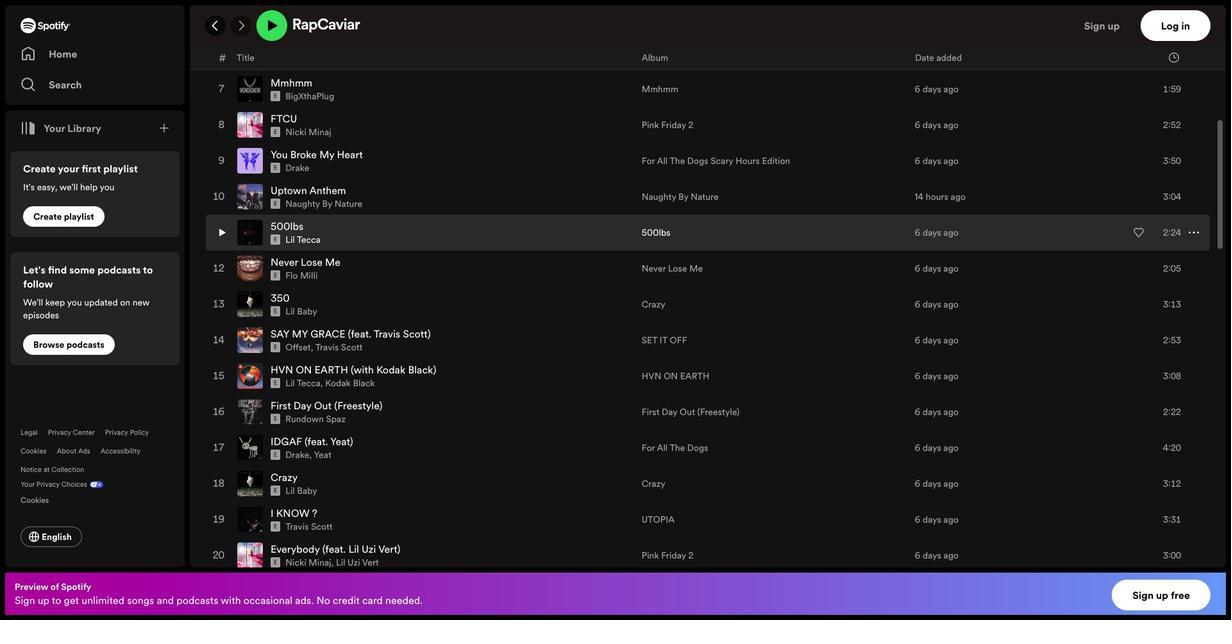 Task type: describe. For each thing, give the bounding box(es) containing it.
0 horizontal spatial 500lbs link
[[271, 219, 303, 234]]

to inside let's find some podcasts to follow we'll keep you updated on new episodes
[[143, 263, 153, 277]]

sign up button
[[1079, 10, 1141, 41]]

1 horizontal spatial travis
[[316, 341, 339, 354]]

vert
[[362, 557, 379, 570]]

idgaf (feat. yeat) cell
[[237, 431, 632, 466]]

days for 500lbs
[[923, 227, 942, 239]]

the for idgaf (feat. yeat)
[[670, 442, 685, 455]]

0 horizontal spatial never lose me link
[[271, 255, 340, 269]]

sign inside preview of spotify sign up to get unlimited songs and podcasts with occasional ads. no credit card needed.
[[15, 594, 35, 608]]

travis inside 'i know ?' cell
[[286, 521, 309, 534]]

0 horizontal spatial first day out (freestyle) link
[[271, 399, 382, 413]]

sign for sign up
[[1084, 19, 1105, 33]]

scott inside say my grace (feat. travis scott) cell
[[341, 341, 363, 354]]

flo
[[286, 269, 298, 282]]

podcasts inside let's find some podcasts to follow we'll keep you updated on new episodes
[[97, 263, 141, 277]]

follow
[[23, 277, 53, 291]]

(feat. inside say my grace (feat. travis scott) e
[[348, 327, 371, 341]]

mmhmm e
[[271, 76, 312, 100]]

ads.
[[295, 594, 314, 608]]

1 cookies link from the top
[[21, 447, 46, 457]]

say my grace (feat. travis scott) link
[[271, 327, 431, 341]]

explicit element for everybody
[[271, 558, 280, 568]]

explicit element for first
[[271, 414, 280, 425]]

flo milli link
[[286, 269, 318, 282]]

3:00
[[1163, 550, 1181, 563]]

lil tecca , kodak black
[[286, 377, 375, 390]]

for all the dogs
[[642, 442, 708, 455]]

lil inside 350 cell
[[286, 305, 295, 318]]

off
[[670, 334, 687, 347]]

pick
[[673, 47, 690, 60]]

ago for uptown anthem
[[951, 191, 966, 203]]

city
[[296, 40, 315, 54]]

everybody (feat. lil uzi vert) cell
[[237, 539, 632, 573]]

say my grace (feat. travis scott) cell
[[237, 323, 632, 358]]

e inside everybody (feat. lil uzi vert) e
[[274, 559, 277, 567]]

no
[[316, 594, 330, 608]]

2 lil tecca link from the top
[[286, 377, 321, 390]]

browse
[[33, 339, 64, 351]]

the for you broke my heart
[[670, 155, 685, 168]]

flo milli
[[286, 269, 318, 282]]

go forward image
[[236, 21, 246, 31]]

your library button
[[15, 115, 107, 141]]

explicit element for idgaf
[[271, 450, 280, 461]]

by for naughty by nature link to the right
[[679, 191, 689, 203]]

rundown spaz
[[286, 413, 346, 426]]

log in
[[1161, 19, 1190, 33]]

ago for everybody (feat. lil uzi vert)
[[944, 550, 959, 563]]

set it off link
[[642, 334, 687, 347]]

surround
[[271, 4, 313, 18]]

collection
[[51, 466, 84, 475]]

in
[[1182, 19, 1190, 33]]

ago for never lose me
[[944, 262, 959, 275]]

lose for never lose me e
[[301, 255, 323, 269]]

friday for everybody (feat. lil uzi vert)
[[661, 550, 686, 563]]

(feat. inside idgaf (feat. yeat) e
[[305, 435, 328, 449]]

2 cell from the left
[[915, 0, 1112, 35]]

yeat link
[[314, 449, 331, 462]]

cookies for 2nd cookies link from the bottom of the main element on the left
[[21, 447, 46, 457]]

e inside 500lbs e
[[274, 236, 277, 244]]

mmhmm cell
[[237, 72, 632, 107]]

your library
[[44, 121, 101, 135]]

utopia link
[[642, 514, 675, 527]]

explicit element for mmhmm
[[271, 91, 280, 101]]

hvn for hvn on earth (with kodak black) e
[[271, 363, 293, 377]]

explicit element for 500lbs
[[271, 235, 280, 245]]

e inside crazy e
[[274, 488, 277, 495]]

hvn on earth (with kodak black) link
[[271, 363, 436, 377]]

your
[[58, 162, 79, 176]]

e inside uptown anthem e
[[274, 200, 277, 208]]

(freestyle) for first day out (freestyle)
[[697, 406, 740, 419]]

soak city (do it) link
[[271, 40, 346, 54]]

6 for mmhmm
[[915, 83, 921, 96]]

2:52
[[1163, 119, 1181, 132]]

# row
[[206, 46, 1210, 69]]

pink friday 2 for everybody (feat. lil uzi vert)
[[642, 550, 694, 563]]

hvn on earth
[[642, 370, 710, 383]]

i
[[271, 507, 274, 521]]

6 for i know ?
[[915, 514, 921, 527]]

days for first day out (freestyle)
[[923, 406, 942, 419]]

your for your privacy choices
[[21, 480, 35, 490]]

1 days from the top
[[923, 47, 942, 60]]

6 days ago for 500lbs
[[915, 227, 959, 239]]

browse podcasts
[[33, 339, 105, 351]]

me for never lose me
[[690, 262, 703, 275]]

explicit element for surround
[[271, 19, 280, 30]]

0 horizontal spatial uzi
[[348, 557, 360, 570]]

home link
[[21, 41, 169, 67]]

explicit element for say
[[271, 343, 280, 353]]

500lbs row
[[206, 215, 1210, 251]]

privacy center
[[48, 428, 95, 438]]

black)
[[408, 363, 436, 377]]

everybody
[[271, 543, 320, 557]]

(feat. inside everybody (feat. lil uzi vert) e
[[322, 543, 346, 557]]

days for everybody (feat. lil uzi vert)
[[923, 550, 942, 563]]

4:20
[[1163, 442, 1181, 455]]

0 horizontal spatial naughty by nature link
[[286, 198, 362, 210]]

friday for ftcu
[[661, 119, 686, 132]]

out for first day out (freestyle) e
[[314, 399, 332, 413]]

duration element
[[1169, 52, 1179, 63]]

lil baby for 350
[[286, 305, 317, 318]]

lil inside hvn on earth (with kodak black) cell
[[286, 377, 295, 390]]

6 for everybody (feat. lil uzi vert)
[[915, 550, 921, 563]]

first for first day out (freestyle)
[[642, 406, 660, 419]]

first
[[82, 162, 101, 176]]

never lose me
[[642, 262, 703, 275]]

travis scott link for travis
[[316, 341, 363, 354]]

yeat
[[314, 449, 331, 462]]

everybody (feat. lil uzi vert) e
[[271, 543, 401, 567]]

credit
[[333, 594, 360, 608]]

0 horizontal spatial mmhmm link
[[271, 76, 312, 90]]

to inside preview of spotify sign up to get unlimited songs and podcasts with occasional ads. no credit card needed.
[[52, 594, 61, 608]]

350 cell
[[237, 287, 632, 322]]

create for your
[[23, 162, 56, 176]]

explicit element for ftcu
[[271, 127, 280, 137]]

create for playlist
[[33, 210, 62, 223]]

privacy for privacy policy
[[105, 428, 128, 438]]

3:12
[[1163, 478, 1181, 491]]

updated
[[84, 296, 118, 309]]

e inside surround sound (feat. 21 savage & baby tate) e
[[274, 21, 277, 28]]

pink friday 2 link for ftcu
[[642, 119, 694, 132]]

we'll
[[23, 296, 43, 309]]

log in button
[[1141, 10, 1211, 41]]

6 days ago for you broke my heart
[[915, 155, 959, 168]]

nature for the left naughty by nature link
[[335, 198, 362, 210]]

?
[[312, 507, 317, 521]]

up for sign up free
[[1156, 589, 1169, 603]]

up inside preview of spotify sign up to get unlimited songs and podcasts with occasional ads. no credit card needed.
[[38, 594, 49, 608]]

1 horizontal spatial naughty by nature link
[[642, 191, 719, 203]]

lottery pick
[[642, 47, 690, 60]]

we'll
[[59, 181, 78, 194]]

2:05
[[1163, 262, 1181, 275]]

explicit element for 350
[[271, 307, 280, 317]]

dogs for idgaf (feat. yeat)
[[687, 442, 708, 455]]

pink friday 2 for ftcu
[[642, 119, 694, 132]]

know
[[276, 507, 310, 521]]

privacy center link
[[48, 428, 95, 438]]

edition
[[762, 155, 790, 168]]

explicit element for crazy
[[271, 486, 280, 497]]

crazy inside cell
[[271, 471, 298, 485]]

1 horizontal spatial mmhmm link
[[642, 83, 678, 96]]

let's
[[23, 263, 46, 277]]

podcasts inside preview of spotify sign up to get unlimited songs and podcasts with occasional ads. no credit card needed.
[[176, 594, 218, 608]]

podcasts inside browse podcasts link
[[66, 339, 105, 351]]

broke
[[290, 148, 317, 162]]

ago for 350
[[944, 298, 959, 311]]

title
[[237, 51, 255, 64]]

by for the left naughty by nature link
[[322, 198, 332, 210]]

you for some
[[67, 296, 82, 309]]

kodak black link
[[325, 377, 375, 390]]

pink for ftcu
[[642, 119, 659, 132]]

500lbs for 500lbs
[[642, 227, 671, 239]]

scott inside 'i know ?' cell
[[311, 521, 333, 534]]

6 days ago for first day out (freestyle)
[[915, 406, 959, 419]]

drake for drake , yeat
[[286, 449, 309, 462]]

naughty by nature inside uptown anthem cell
[[286, 198, 362, 210]]

21 inside surround sound (feat. 21 savage & baby tate) e
[[374, 4, 384, 18]]

e inside idgaf (feat. yeat) e
[[274, 452, 277, 459]]

nicki minaj , lil uzi vert
[[286, 557, 379, 570]]

ago for you broke my heart
[[944, 155, 959, 168]]

for all the dogs scary hours edition
[[642, 155, 790, 168]]

browse podcasts link
[[23, 335, 115, 355]]

lil inside everybody (feat. lil uzi vert) e
[[348, 543, 359, 557]]

first day out (freestyle) e
[[271, 399, 382, 423]]

1 6 from the top
[[915, 47, 921, 60]]

# column header
[[219, 46, 226, 69]]

legal
[[21, 428, 38, 438]]

ftcu e
[[271, 112, 297, 136]]

ago for ftcu
[[944, 119, 959, 132]]

ago for mmhmm
[[944, 83, 959, 96]]

never for never lose me e
[[271, 255, 298, 269]]

choices
[[61, 480, 87, 490]]

create playlist
[[33, 210, 94, 223]]

, inside say my grace (feat. travis scott) cell
[[311, 341, 313, 354]]

occasional
[[243, 594, 293, 608]]

of
[[51, 581, 59, 594]]

baby tate link
[[349, 18, 388, 31]]

e inside you broke my heart e
[[274, 164, 277, 172]]

free
[[1171, 589, 1190, 603]]

date
[[915, 51, 934, 64]]

6 days ago for ftcu
[[915, 119, 959, 132]]

e inside the first day out (freestyle) e
[[274, 416, 277, 423]]

day for first day out (freestyle) e
[[294, 399, 311, 413]]

jid link
[[286, 18, 300, 31]]

main element
[[5, 5, 185, 568]]

explicit element for uptown
[[271, 199, 280, 209]]

crazy link down drake , yeat
[[271, 471, 298, 485]]

lottery pick link
[[642, 47, 690, 60]]

ago for idgaf (feat. yeat)
[[944, 442, 959, 455]]

2 drake link from the top
[[286, 449, 309, 462]]

6 for crazy
[[915, 478, 921, 491]]

set
[[642, 334, 658, 347]]

baby inside crazy cell
[[297, 485, 317, 498]]

songs
[[127, 594, 154, 608]]

nicki minaj link inside everybody (feat. lil uzi vert) cell
[[286, 557, 331, 570]]

6 days ago for say my grace (feat. travis scott)
[[915, 334, 959, 347]]

naughty for the left naughty by nature link
[[286, 198, 320, 210]]

days for hvn on earth (with kodak black)
[[923, 370, 942, 383]]

i know ? cell
[[237, 503, 632, 538]]

6 for you broke my heart
[[915, 155, 921, 168]]

1 horizontal spatial first day out (freestyle) link
[[642, 406, 740, 419]]

added
[[937, 51, 962, 64]]

let's find some podcasts to follow we'll keep you updated on new episodes
[[23, 263, 153, 322]]

uptown
[[271, 184, 307, 198]]

english
[[42, 531, 72, 544]]

ago for hvn on earth (with kodak black)
[[944, 370, 959, 383]]

days for idgaf (feat. yeat)
[[923, 442, 942, 455]]



Task type: locate. For each thing, give the bounding box(es) containing it.
5 6 from the top
[[915, 227, 921, 239]]

500lbs cell
[[237, 216, 632, 250]]

1 vertical spatial playlist
[[64, 210, 94, 223]]

cookies inside cookies link
[[21, 495, 49, 506]]

0 horizontal spatial to
[[52, 594, 61, 608]]

e inside i know ? e
[[274, 523, 277, 531]]

podcasts
[[97, 263, 141, 277], [66, 339, 105, 351], [176, 594, 218, 608]]

0 horizontal spatial lose
[[301, 255, 323, 269]]

privacy down the at
[[36, 480, 60, 490]]

you inside create your first playlist it's easy, we'll help you
[[100, 181, 115, 194]]

drake
[[286, 162, 309, 175], [286, 449, 309, 462]]

6 for hvn on earth (with kodak black)
[[915, 370, 921, 383]]

baby inside 350 cell
[[297, 305, 317, 318]]

baby up my in the bottom of the page
[[297, 305, 317, 318]]

preview of spotify sign up to get unlimited songs and podcasts with occasional ads. no credit card needed.
[[15, 581, 423, 608]]

11 6 days ago from the top
[[915, 442, 959, 455]]

everybody (feat. lil uzi vert) link
[[271, 543, 401, 557]]

3 e from the top
[[274, 128, 277, 136]]

5 days from the top
[[923, 227, 942, 239]]

ago for i know ?
[[944, 514, 959, 527]]

create inside create your first playlist it's easy, we'll help you
[[23, 162, 56, 176]]

, up the first day out (freestyle) e
[[321, 377, 323, 390]]

never inside never lose me e
[[271, 255, 298, 269]]

lil tecca link up rundown
[[286, 377, 321, 390]]

for for you broke my heart
[[642, 155, 655, 168]]

up inside button
[[1156, 589, 1169, 603]]

1 explicit element from the top
[[271, 19, 280, 30]]

1 horizontal spatial up
[[1108, 19, 1120, 33]]

1 vertical spatial dogs
[[687, 442, 708, 455]]

soak
[[271, 40, 293, 54]]

6 days ago for idgaf (feat. yeat)
[[915, 442, 959, 455]]

, up the city at the top left
[[300, 18, 302, 31]]

2 explicit element from the top
[[271, 91, 280, 101]]

say
[[271, 327, 289, 341]]

ago inside 500lbs row
[[944, 227, 959, 239]]

by inside uptown anthem cell
[[322, 198, 332, 210]]

pink for everybody (feat. lil uzi vert)
[[642, 550, 659, 563]]

up left free
[[1156, 589, 1169, 603]]

hvn down set
[[642, 370, 662, 383]]

lose
[[301, 255, 323, 269], [668, 262, 687, 275]]

ago for first day out (freestyle)
[[944, 406, 959, 419]]

first day out (freestyle)
[[642, 406, 740, 419]]

mmhmm link up ftcu 'link'
[[271, 76, 312, 90]]

e inside ftcu e
[[274, 128, 277, 136]]

drake inside you broke my heart cell
[[286, 162, 309, 175]]

2 for from the top
[[642, 442, 655, 455]]

1 vertical spatial drake link
[[286, 449, 309, 462]]

days for say my grace (feat. travis scott)
[[923, 334, 942, 347]]

14 days from the top
[[923, 550, 942, 563]]

help
[[80, 181, 98, 194]]

6 days ago for never lose me
[[915, 262, 959, 275]]

cookies link down the your privacy choices
[[21, 493, 59, 507]]

explicit element inside 500lbs cell
[[271, 235, 280, 245]]

6 6 days ago from the top
[[915, 262, 959, 275]]

(freestyle) down hvn on earth
[[697, 406, 740, 419]]

10 6 days ago from the top
[[915, 406, 959, 419]]

6 for never lose me
[[915, 262, 921, 275]]

1 vertical spatial cookies
[[21, 495, 49, 506]]

explicit element inside hvn on earth (with kodak black) cell
[[271, 379, 280, 389]]

1 nicki from the top
[[286, 126, 306, 139]]

0 horizontal spatial you
[[67, 296, 82, 309]]

earth up first day out (freestyle)
[[680, 370, 710, 383]]

home
[[49, 47, 77, 61]]

explicit element for i
[[271, 522, 280, 532]]

first day out (freestyle) cell
[[237, 395, 632, 430]]

sign inside button
[[1133, 589, 1154, 603]]

0 vertical spatial drake
[[286, 162, 309, 175]]

days for i know ?
[[923, 514, 942, 527]]

14 e from the top
[[274, 523, 277, 531]]

lil baby for crazy
[[286, 485, 317, 498]]

tecca inside hvn on earth (with kodak black) cell
[[297, 377, 321, 390]]

8 6 from the top
[[915, 334, 921, 347]]

2:24 cell
[[1122, 216, 1199, 250]]

sign for sign up free
[[1133, 589, 1154, 603]]

nature for naughty by nature link to the right
[[691, 191, 719, 203]]

minaj for nicki minaj
[[309, 126, 331, 139]]

2 tecca from the top
[[297, 377, 321, 390]]

baby inside surround sound (feat. 21 savage & baby tate) e
[[432, 4, 455, 18]]

nature down "heart"
[[335, 198, 362, 210]]

9 6 days ago from the top
[[915, 370, 959, 383]]

1 horizontal spatial uzi
[[362, 543, 376, 557]]

to left the get
[[52, 594, 61, 608]]

explicit element inside uptown anthem cell
[[271, 199, 280, 209]]

500lbs link up never lose me
[[642, 227, 671, 239]]

podcasts right browse
[[66, 339, 105, 351]]

earth down offset , travis scott
[[315, 363, 348, 377]]

10 days from the top
[[923, 406, 942, 419]]

1 cell from the left
[[642, 0, 905, 35]]

1 vertical spatial scott
[[311, 521, 333, 534]]

2 all from the top
[[657, 442, 668, 455]]

1 drake link from the top
[[286, 162, 309, 175]]

7 6 days ago from the top
[[915, 298, 959, 311]]

0 horizontal spatial earth
[[315, 363, 348, 377]]

2 6 from the top
[[915, 83, 921, 96]]

1 horizontal spatial earth
[[680, 370, 710, 383]]

2 horizontal spatial up
[[1156, 589, 1169, 603]]

tecca up never lose me e
[[297, 234, 321, 246]]

days inside 500lbs row
[[923, 227, 942, 239]]

3:08
[[1163, 370, 1181, 383]]

uptown anthem cell
[[237, 180, 632, 214]]

kodak
[[376, 363, 406, 377], [325, 377, 351, 390]]

9 6 from the top
[[915, 370, 921, 383]]

7 6 from the top
[[915, 298, 921, 311]]

crazy link up set
[[642, 298, 666, 311]]

6 for ftcu
[[915, 119, 921, 132]]

1 horizontal spatial never
[[642, 262, 666, 275]]

1 cookies from the top
[[21, 447, 46, 457]]

scott up hvn on earth (with kodak black) link
[[341, 341, 363, 354]]

1 horizontal spatial scott
[[341, 341, 363, 354]]

lil baby inside crazy cell
[[286, 485, 317, 498]]

500lbs inside cell
[[271, 219, 303, 234]]

sign inside 'button'
[[1084, 19, 1105, 33]]

earth inside hvn on earth (with kodak black) e
[[315, 363, 348, 377]]

1 vertical spatial 2
[[688, 550, 694, 563]]

10 explicit element from the top
[[271, 379, 280, 389]]

on inside hvn on earth (with kodak black) e
[[296, 363, 312, 377]]

13 explicit element from the top
[[271, 486, 280, 497]]

3:49
[[1163, 11, 1181, 24]]

lil baby up my in the bottom of the page
[[286, 305, 317, 318]]

up inside 'button'
[[1108, 19, 1120, 33]]

1 vertical spatial to
[[52, 594, 61, 608]]

9 days from the top
[[923, 370, 942, 383]]

13 6 from the top
[[915, 514, 921, 527]]

1 friday from the top
[[661, 119, 686, 132]]

pink friday 2 link
[[642, 119, 694, 132], [642, 550, 694, 563]]

6 for say my grace (feat. travis scott)
[[915, 334, 921, 347]]

crazy cell
[[237, 467, 632, 502]]

uzi left vert
[[348, 557, 360, 570]]

tecca for lil tecca , kodak black
[[297, 377, 321, 390]]

1 minaj from the top
[[309, 126, 331, 139]]

savage inside surround sound (feat. 21 savage & baby tate) e
[[386, 4, 420, 18]]

7 explicit element from the top
[[271, 271, 280, 281]]

500lbs link down uptown
[[271, 219, 303, 234]]

4 6 from the top
[[915, 155, 921, 168]]

1 horizontal spatial sign
[[1084, 19, 1105, 33]]

21 savage link
[[304, 18, 344, 31]]

1 horizontal spatial (freestyle)
[[697, 406, 740, 419]]

out for first day out (freestyle)
[[680, 406, 695, 419]]

me inside never lose me e
[[325, 255, 340, 269]]

1 horizontal spatial naughty by nature
[[642, 191, 719, 203]]

drake link up uptown
[[286, 162, 309, 175]]

6 days ago for everybody (feat. lil uzi vert)
[[915, 550, 959, 563]]

1 vertical spatial friday
[[661, 550, 686, 563]]

first day out (freestyle) link down hvn on earth
[[642, 406, 740, 419]]

3 days from the top
[[923, 119, 942, 132]]

nicki inside ftcu 'cell'
[[286, 126, 306, 139]]

e inside never lose me e
[[274, 272, 277, 280]]

on down the offset link
[[296, 363, 312, 377]]

1 for from the top
[[642, 155, 655, 168]]

uptown anthem link
[[271, 184, 346, 198]]

travis scott link inside 'i know ?' cell
[[286, 521, 333, 534]]

2 cookies from the top
[[21, 495, 49, 506]]

explicit element inside idgaf (feat. yeat) cell
[[271, 450, 280, 461]]

cookies up notice
[[21, 447, 46, 457]]

privacy up accessibility
[[105, 428, 128, 438]]

crazy link for crazy
[[642, 478, 666, 491]]

nicki minaj
[[286, 126, 331, 139]]

friday
[[661, 119, 686, 132], [661, 550, 686, 563]]

say my grace (feat. travis scott) e
[[271, 327, 431, 352]]

e inside 350 e
[[274, 308, 277, 316]]

it)
[[337, 40, 346, 54]]

1 vertical spatial pink friday 2
[[642, 550, 694, 563]]

lil tecca link inside 500lbs cell
[[286, 234, 321, 246]]

(feat. inside surround sound (feat. 21 savage & baby tate) e
[[348, 4, 371, 18]]

7 e from the top
[[274, 272, 277, 280]]

drake for drake
[[286, 162, 309, 175]]

crazy up utopia link
[[642, 478, 666, 491]]

0 vertical spatial travis scott link
[[316, 341, 363, 354]]

0 vertical spatial lil baby
[[286, 305, 317, 318]]

travis inside say my grace (feat. travis scott) e
[[374, 327, 400, 341]]

privacy policy link
[[105, 428, 149, 438]]

8 days from the top
[[923, 334, 942, 347]]

1 vertical spatial create
[[33, 210, 62, 223]]

up for sign up
[[1108, 19, 1120, 33]]

0 vertical spatial tecca
[[297, 234, 321, 246]]

to up new
[[143, 263, 153, 277]]

lil tecca
[[286, 234, 321, 246]]

nicki inside everybody (feat. lil uzi vert) cell
[[286, 557, 306, 570]]

create inside button
[[33, 210, 62, 223]]

mmhmm
[[271, 76, 312, 90], [642, 83, 678, 96]]

3 explicit element from the top
[[271, 127, 280, 137]]

lil inside 500lbs cell
[[286, 234, 295, 246]]

crazy down drake , yeat
[[271, 471, 298, 485]]

0 horizontal spatial naughty
[[286, 198, 320, 210]]

ago for crazy
[[944, 478, 959, 491]]

naughty by nature up lil tecca
[[286, 198, 362, 210]]

0 vertical spatial for
[[642, 155, 655, 168]]

0 horizontal spatial by
[[322, 198, 332, 210]]

earth for hvn on earth (with kodak black) e
[[315, 363, 348, 377]]

notice at collection
[[21, 466, 84, 475]]

1 horizontal spatial lose
[[668, 262, 687, 275]]

(freestyle) inside the first day out (freestyle) e
[[334, 399, 382, 413]]

1 horizontal spatial 500lbs link
[[642, 227, 671, 239]]

500lbs link
[[271, 219, 303, 234], [642, 227, 671, 239]]

0 horizontal spatial me
[[325, 255, 340, 269]]

travis right the offset link
[[316, 341, 339, 354]]

first for first day out (freestyle) e
[[271, 399, 291, 413]]

days for mmhmm
[[923, 83, 942, 96]]

1 horizontal spatial 500lbs
[[642, 227, 671, 239]]

never
[[271, 255, 298, 269], [642, 262, 666, 275]]

idgaf (feat. yeat) e
[[271, 435, 353, 459]]

nature up 500lbs row
[[691, 191, 719, 203]]

privacy for privacy center
[[48, 428, 71, 438]]

0 horizontal spatial out
[[314, 399, 332, 413]]

crazy link for 350
[[642, 298, 666, 311]]

cookies down your privacy choices button
[[21, 495, 49, 506]]

ago for 500lbs
[[944, 227, 959, 239]]

hours
[[926, 191, 949, 203]]

your
[[44, 121, 65, 135], [21, 480, 35, 490]]

create playlist button
[[23, 207, 104, 227]]

2 e from the top
[[274, 92, 277, 100]]

1 vertical spatial your
[[21, 480, 35, 490]]

6 days ago for hvn on earth (with kodak black)
[[915, 370, 959, 383]]

naughty up 500lbs row
[[642, 191, 676, 203]]

naughty by nature up 500lbs row
[[642, 191, 719, 203]]

nicki down 'travis scott'
[[286, 557, 306, 570]]

14 explicit element from the top
[[271, 522, 280, 532]]

hvn for hvn on earth
[[642, 370, 662, 383]]

baby right &
[[432, 4, 455, 18]]

hvn on earth link
[[642, 370, 710, 383]]

podcasts right and
[[176, 594, 218, 608]]

1 vertical spatial minaj
[[309, 557, 331, 570]]

12 e from the top
[[274, 452, 277, 459]]

2 friday from the top
[[661, 550, 686, 563]]

1 vertical spatial tecca
[[297, 377, 321, 390]]

you right the help
[[100, 181, 115, 194]]

dogs
[[687, 155, 708, 168], [687, 442, 708, 455]]

create up easy, at left top
[[23, 162, 56, 176]]

2 cookies link from the top
[[21, 493, 59, 507]]

2
[[688, 119, 694, 132], [688, 550, 694, 563]]

dogs left scary
[[687, 155, 708, 168]]

1 horizontal spatial first
[[642, 406, 660, 419]]

first up idgaf
[[271, 399, 291, 413]]

mmhmm for mmhmm
[[642, 83, 678, 96]]

travis left "scott)"
[[374, 327, 400, 341]]

by up 500lbs row
[[679, 191, 689, 203]]

0 vertical spatial pink
[[642, 119, 659, 132]]

3:50
[[1163, 155, 1181, 168]]

1 pink friday 2 link from the top
[[642, 119, 694, 132]]

3 6 days ago from the top
[[915, 119, 959, 132]]

1 vertical spatial lil baby link
[[286, 485, 317, 498]]

12 6 days ago from the top
[[915, 478, 959, 491]]

0 vertical spatial cookies link
[[21, 447, 46, 457]]

6 days from the top
[[923, 262, 942, 275]]

(with
[[351, 363, 374, 377]]

0 horizontal spatial 500lbs
[[271, 219, 303, 234]]

explicit element inside 350 cell
[[271, 307, 280, 317]]

hvn
[[271, 363, 293, 377], [642, 370, 662, 383]]

at
[[44, 466, 50, 475]]

11 days from the top
[[923, 442, 942, 455]]

all for idgaf (feat. yeat)
[[657, 442, 668, 455]]

day for first day out (freestyle)
[[662, 406, 678, 419]]

350
[[271, 291, 290, 305]]

friday up for all the dogs scary hours edition
[[661, 119, 686, 132]]

0 horizontal spatial 21
[[304, 18, 313, 31]]

you inside let's find some podcasts to follow we'll keep you updated on new episodes
[[67, 296, 82, 309]]

first day out (freestyle) link
[[271, 399, 382, 413], [642, 406, 740, 419]]

explicit element inside you broke my heart cell
[[271, 163, 280, 173]]

kodak right (with on the bottom of page
[[376, 363, 406, 377]]

tecca up the first day out (freestyle) e
[[297, 377, 321, 390]]

lil baby link for crazy
[[286, 485, 317, 498]]

travis scott link
[[316, 341, 363, 354], [286, 521, 333, 534]]

11 explicit element from the top
[[271, 414, 280, 425]]

dogs for you broke my heart
[[687, 155, 708, 168]]

0 vertical spatial scott
[[341, 341, 363, 354]]

10 e from the top
[[274, 380, 277, 387]]

naughty by nature
[[642, 191, 719, 203], [286, 198, 362, 210]]

day inside the first day out (freestyle) e
[[294, 399, 311, 413]]

1 all from the top
[[657, 155, 668, 168]]

spaz
[[326, 413, 346, 426]]

first inside the first day out (freestyle) e
[[271, 399, 291, 413]]

13 6 days ago from the top
[[915, 514, 959, 527]]

1 vertical spatial lil baby
[[286, 485, 317, 498]]

savage
[[386, 4, 420, 18], [315, 18, 344, 31]]

14 6 days ago from the top
[[915, 550, 959, 563]]

lose inside never lose me e
[[301, 255, 323, 269]]

0 vertical spatial pink friday 2 link
[[642, 119, 694, 132]]

explicit element inside crazy cell
[[271, 486, 280, 497]]

4 explicit element from the top
[[271, 163, 280, 173]]

6 for 500lbs
[[915, 227, 921, 239]]

14
[[915, 191, 924, 203]]

12 6 from the top
[[915, 478, 921, 491]]

hvn on earth (with kodak black) cell
[[237, 359, 632, 394]]

day up for all the dogs link
[[662, 406, 678, 419]]

500lbs
[[271, 219, 303, 234], [642, 227, 671, 239]]

2 vertical spatial podcasts
[[176, 594, 218, 608]]

playlist inside create your first playlist it's easy, we'll help you
[[103, 162, 138, 176]]

the left scary
[[670, 155, 685, 168]]

cell
[[642, 0, 905, 35], [915, 0, 1112, 35]]

nicki minaj link down 'travis scott'
[[286, 557, 331, 570]]

privacy up about
[[48, 428, 71, 438]]

for for idgaf (feat. yeat)
[[642, 442, 655, 455]]

lil baby link for 350
[[286, 305, 317, 318]]

drake link left yeat
[[286, 449, 309, 462]]

lil inside crazy cell
[[286, 485, 295, 498]]

0 vertical spatial the
[[670, 155, 685, 168]]

hours
[[736, 155, 760, 168]]

on for hvn on earth
[[664, 370, 678, 383]]

never lose me cell
[[237, 252, 632, 286]]

uzi inside everybody (feat. lil uzi vert) e
[[362, 543, 376, 557]]

1 pink from the top
[[642, 119, 659, 132]]

first day out (freestyle) link down lil tecca , kodak black in the bottom of the page
[[271, 399, 382, 413]]

, inside idgaf (feat. yeat) cell
[[309, 449, 312, 462]]

go back image
[[210, 21, 221, 31]]

days for crazy
[[923, 478, 942, 491]]

1 vertical spatial drake
[[286, 449, 309, 462]]

2 nicki from the top
[[286, 557, 306, 570]]

4 e from the top
[[274, 164, 277, 172]]

explicit element for never
[[271, 271, 280, 281]]

1 e from the top
[[274, 21, 277, 28]]

nature inside uptown anthem cell
[[335, 198, 362, 210]]

explicit element for you
[[271, 163, 280, 173]]

drake left yeat
[[286, 449, 309, 462]]

1 horizontal spatial playlist
[[103, 162, 138, 176]]

my
[[292, 327, 308, 341]]

1 horizontal spatial nature
[[691, 191, 719, 203]]

mmhmm link down album
[[642, 83, 678, 96]]

your left library
[[44, 121, 65, 135]]

out inside the first day out (freestyle) e
[[314, 399, 332, 413]]

2 horizontal spatial travis
[[374, 327, 400, 341]]

1 pink friday 2 from the top
[[642, 119, 694, 132]]

minaj inside everybody (feat. lil uzi vert) cell
[[309, 557, 331, 570]]

11 6 from the top
[[915, 442, 921, 455]]

friday down utopia link
[[661, 550, 686, 563]]

5 6 days ago from the top
[[915, 227, 959, 239]]

all down first day out (freestyle)
[[657, 442, 668, 455]]

1 lil baby link from the top
[[286, 305, 317, 318]]

savage up (do
[[315, 18, 344, 31]]

on down set it off link
[[664, 370, 678, 383]]

spotify image
[[21, 18, 71, 33]]

2 days from the top
[[923, 83, 942, 96]]

2 lil baby link from the top
[[286, 485, 317, 498]]

1 horizontal spatial out
[[680, 406, 695, 419]]

needed.
[[385, 594, 423, 608]]

e inside mmhmm e
[[274, 92, 277, 100]]

2 nicki minaj link from the top
[[286, 557, 331, 570]]

0 vertical spatial nicki
[[286, 126, 306, 139]]

you
[[271, 148, 288, 162]]

scott)
[[403, 327, 431, 341]]

6 for 350
[[915, 298, 921, 311]]

nature
[[691, 191, 719, 203], [335, 198, 362, 210]]

1 vertical spatial cookies link
[[21, 493, 59, 507]]

0 horizontal spatial on
[[296, 363, 312, 377]]

6 inside 500lbs row
[[915, 227, 921, 239]]

0 horizontal spatial hvn
[[271, 363, 293, 377]]

(freestyle) for first day out (freestyle) e
[[334, 399, 382, 413]]

naughty up 500lbs e
[[286, 198, 320, 210]]

explicit element inside everybody (feat. lil uzi vert) cell
[[271, 558, 280, 568]]

create
[[23, 162, 56, 176], [33, 210, 62, 223]]

create down easy, at left top
[[33, 210, 62, 223]]

your down notice
[[21, 480, 35, 490]]

500lbs up never lose me
[[642, 227, 671, 239]]

drake link
[[286, 162, 309, 175], [286, 449, 309, 462]]

0 vertical spatial to
[[143, 263, 153, 277]]

surround sound (feat. 21 savage & baby tate) cell
[[237, 0, 632, 35]]

15 e from the top
[[274, 559, 277, 567]]

tecca for lil tecca
[[297, 234, 321, 246]]

0 horizontal spatial first
[[271, 399, 291, 413]]

e inside say my grace (feat. travis scott) e
[[274, 344, 277, 352]]

(freestyle) down black
[[334, 399, 382, 413]]

2 pink friday 2 link from the top
[[642, 550, 694, 563]]

baby left tate
[[349, 18, 369, 31]]

sign up
[[1084, 19, 1120, 33]]

play 500lbs by lil tecca image
[[217, 225, 227, 241]]

12 days from the top
[[923, 478, 942, 491]]

1 vertical spatial lil tecca link
[[286, 377, 321, 390]]

dogs down first day out (freestyle)
[[687, 442, 708, 455]]

0 horizontal spatial naughty by nature
[[286, 198, 362, 210]]

500lbs down uptown
[[271, 219, 303, 234]]

2 for everybody (feat. lil uzi vert)
[[688, 550, 694, 563]]

#
[[219, 50, 226, 64]]

up left log
[[1108, 19, 1120, 33]]

me down 500lbs row
[[690, 262, 703, 275]]

podcasts up on
[[97, 263, 141, 277]]

ftcu cell
[[237, 108, 632, 142]]

, inside everybody (feat. lil uzi vert) cell
[[331, 557, 334, 570]]

0 vertical spatial all
[[657, 155, 668, 168]]

1 vertical spatial nicki
[[286, 557, 306, 570]]

explicit element inside the mmhmm cell
[[271, 91, 280, 101]]

0 horizontal spatial mmhmm
[[271, 76, 312, 90]]

lil baby link up i know ? link
[[286, 485, 317, 498]]

0 vertical spatial minaj
[[309, 126, 331, 139]]

days for ftcu
[[923, 119, 942, 132]]

6 6 from the top
[[915, 262, 921, 275]]

my
[[319, 148, 334, 162]]

8 6 days ago from the top
[[915, 334, 959, 347]]

up
[[1108, 19, 1120, 33], [1156, 589, 1169, 603], [38, 594, 49, 608]]

1 2 from the top
[[688, 119, 694, 132]]

savage left &
[[386, 4, 420, 18]]

about ads
[[57, 447, 90, 457]]

drake inside idgaf (feat. yeat) cell
[[286, 449, 309, 462]]

playlist inside button
[[64, 210, 94, 223]]

travis scott link inside cell
[[316, 341, 363, 354]]

1 nicki minaj link from the top
[[286, 126, 331, 139]]

mmhmm link
[[271, 76, 312, 90], [642, 83, 678, 96]]

minaj left lil uzi vert link
[[309, 557, 331, 570]]

6 for idgaf (feat. yeat)
[[915, 442, 921, 455]]

first up for all the dogs link
[[642, 406, 660, 419]]

create your first playlist it's easy, we'll help you
[[23, 162, 138, 194]]

your for your library
[[44, 121, 65, 135]]

soak city (do it) cell
[[237, 36, 632, 71]]

0 vertical spatial lil tecca link
[[286, 234, 321, 246]]

explicit element inside say my grace (feat. travis scott) cell
[[271, 343, 280, 353]]

all
[[657, 155, 668, 168], [657, 442, 668, 455]]

1 horizontal spatial mmhmm
[[642, 83, 678, 96]]

crazy link
[[642, 298, 666, 311], [271, 471, 298, 485], [642, 478, 666, 491]]

day down lil tecca , kodak black in the bottom of the page
[[294, 399, 311, 413]]

mmhmm up ftcu 'link'
[[271, 76, 312, 90]]

1 dogs from the top
[[687, 155, 708, 168]]

2 the from the top
[[670, 442, 685, 455]]

tecca inside 500lbs cell
[[297, 234, 321, 246]]

9 explicit element from the top
[[271, 343, 280, 353]]

kodak inside hvn on earth (with kodak black) e
[[376, 363, 406, 377]]

you for first
[[100, 181, 115, 194]]

0 horizontal spatial up
[[38, 594, 49, 608]]

1 lil baby from the top
[[286, 305, 317, 318]]

drake , yeat
[[286, 449, 331, 462]]

top bar and user menu element
[[190, 5, 1226, 46]]

baby
[[432, 4, 455, 18], [349, 18, 369, 31], [297, 305, 317, 318], [297, 485, 317, 498]]

unlimited
[[82, 594, 125, 608]]

me right "milli"
[[325, 255, 340, 269]]

2 6 days ago from the top
[[915, 83, 959, 96]]

minaj inside ftcu 'cell'
[[309, 126, 331, 139]]

, up it)
[[344, 18, 347, 31]]

3 6 from the top
[[915, 119, 921, 132]]

6 days ago inside 500lbs row
[[915, 227, 959, 239]]

notice at collection link
[[21, 466, 84, 475]]

pink friday 2 link up for all the dogs scary hours edition
[[642, 119, 694, 132]]

explicit element inside surround sound (feat. 21 savage & baby tate) cell
[[271, 19, 280, 30]]

6 days ago for mmhmm
[[915, 83, 959, 96]]

on for hvn on earth (with kodak black) e
[[296, 363, 312, 377]]

2 drake from the top
[[286, 449, 309, 462]]

crazy up set
[[642, 298, 666, 311]]

minaj up you broke my heart link
[[309, 126, 331, 139]]

naughty inside uptown anthem cell
[[286, 198, 320, 210]]

0 vertical spatial cookies
[[21, 447, 46, 457]]

mmhmm inside cell
[[271, 76, 312, 90]]

me for never lose me e
[[325, 255, 340, 269]]

1 vertical spatial all
[[657, 442, 668, 455]]

1 vertical spatial for
[[642, 442, 655, 455]]

surround sound (feat. 21 savage & baby tate) link
[[271, 4, 480, 18]]

1 horizontal spatial on
[[664, 370, 678, 383]]

1 tecca from the top
[[297, 234, 321, 246]]

up left of at the bottom
[[38, 594, 49, 608]]

8 explicit element from the top
[[271, 307, 280, 317]]

on
[[120, 296, 130, 309]]

3:13
[[1163, 298, 1181, 311]]

scott up the everybody (feat. lil uzi vert) link
[[311, 521, 333, 534]]

lil baby up i know ? link
[[286, 485, 317, 498]]

0 horizontal spatial savage
[[315, 18, 344, 31]]

1 horizontal spatial your
[[44, 121, 65, 135]]

first
[[271, 399, 291, 413], [642, 406, 660, 419]]

by right uptown
[[322, 198, 332, 210]]

explicit element
[[271, 19, 280, 30], [271, 91, 280, 101], [271, 127, 280, 137], [271, 163, 280, 173], [271, 199, 280, 209], [271, 235, 280, 245], [271, 271, 280, 281], [271, 307, 280, 317], [271, 343, 280, 353], [271, 379, 280, 389], [271, 414, 280, 425], [271, 450, 280, 461], [271, 486, 280, 497], [271, 522, 280, 532], [271, 558, 280, 568]]

e inside hvn on earth (with kodak black) e
[[274, 380, 277, 387]]

travis scott
[[286, 521, 333, 534]]

your privacy choices
[[21, 480, 87, 490]]

, left yeat
[[309, 449, 312, 462]]

hvn inside hvn on earth (with kodak black) e
[[271, 363, 293, 377]]

explicit element inside never lose me cell
[[271, 271, 280, 281]]

1 vertical spatial you
[[67, 296, 82, 309]]

, left lil uzi vert link
[[331, 557, 334, 570]]

center
[[73, 428, 95, 438]]

some
[[69, 263, 95, 277]]

0 horizontal spatial playlist
[[64, 210, 94, 223]]

(do
[[318, 40, 334, 54]]

0 vertical spatial you
[[100, 181, 115, 194]]

5 e from the top
[[274, 200, 277, 208]]

350 e
[[271, 291, 290, 316]]

crazy
[[642, 298, 666, 311], [271, 471, 298, 485], [642, 478, 666, 491]]

rundown
[[286, 413, 324, 426]]

sign up free button
[[1112, 580, 1211, 611]]

ago for say my grace (feat. travis scott)
[[944, 334, 959, 347]]

legal link
[[21, 428, 38, 438]]

1 horizontal spatial cell
[[915, 0, 1112, 35]]

11 e from the top
[[274, 416, 277, 423]]

500lbs for 500lbs e
[[271, 219, 303, 234]]

lil tecca link up never lose me e
[[286, 234, 321, 246]]

explicit element inside ftcu 'cell'
[[271, 127, 280, 137]]

1 vertical spatial podcasts
[[66, 339, 105, 351]]

0 vertical spatial create
[[23, 162, 56, 176]]

duration image
[[1169, 52, 1179, 63]]

4 days from the top
[[923, 155, 942, 168]]

nicki minaj link inside ftcu 'cell'
[[286, 126, 331, 139]]

naughty for naughty by nature link to the right
[[642, 191, 676, 203]]

jid , 21 savage , baby tate
[[286, 18, 388, 31]]

lose down 500lbs row
[[668, 262, 687, 275]]

1 horizontal spatial naughty
[[642, 191, 676, 203]]

explicit element inside first day out (freestyle) cell
[[271, 414, 280, 425]]

cookies link
[[21, 447, 46, 457], [21, 493, 59, 507]]

explicit element inside 'i know ?' cell
[[271, 522, 280, 532]]

0 horizontal spatial kodak
[[325, 377, 351, 390]]

5 explicit element from the top
[[271, 199, 280, 209]]

6 days ago for 350
[[915, 298, 959, 311]]

21
[[374, 4, 384, 18], [304, 18, 313, 31]]

&
[[422, 4, 430, 18]]

1 vertical spatial pink friday 2 link
[[642, 550, 694, 563]]

nicki minaj link up 'broke'
[[286, 126, 331, 139]]

13 days from the top
[[923, 514, 942, 527]]

7 days from the top
[[923, 298, 942, 311]]

1 horizontal spatial you
[[100, 181, 115, 194]]

1 6 days ago from the top
[[915, 47, 959, 60]]

1 horizontal spatial never lose me link
[[642, 262, 703, 275]]

you broke my heart cell
[[237, 144, 632, 178]]

days for never lose me
[[923, 262, 942, 275]]

all for you broke my heart
[[657, 155, 668, 168]]

1 horizontal spatial me
[[690, 262, 703, 275]]

, inside hvn on earth (with kodak black) cell
[[321, 377, 323, 390]]

1 drake from the top
[[286, 162, 309, 175]]

14 6 from the top
[[915, 550, 921, 563]]

1 the from the top
[[670, 155, 685, 168]]

travis left ?
[[286, 521, 309, 534]]

the down first day out (freestyle)
[[670, 442, 685, 455]]

1 horizontal spatial to
[[143, 263, 153, 277]]

kodak left black
[[325, 377, 351, 390]]

hvn down the offset link
[[271, 363, 293, 377]]

2 pink friday 2 from the top
[[642, 550, 694, 563]]

playlist down the help
[[64, 210, 94, 223]]

lil baby inside 350 cell
[[286, 305, 317, 318]]

about
[[57, 447, 76, 457]]

1 horizontal spatial by
[[679, 191, 689, 203]]

1 vertical spatial travis scott link
[[286, 521, 333, 534]]

0 vertical spatial drake link
[[286, 162, 309, 175]]

california consumer privacy act (ccpa) opt-out icon image
[[87, 480, 103, 493]]

2:24
[[1163, 227, 1181, 239]]

1 horizontal spatial kodak
[[376, 363, 406, 377]]

8 e from the top
[[274, 308, 277, 316]]

, right my in the bottom of the page
[[311, 341, 313, 354]]

1 horizontal spatial day
[[662, 406, 678, 419]]

you right keep
[[67, 296, 82, 309]]

2 dogs from the top
[[687, 442, 708, 455]]

6 days ago for i know ?
[[915, 514, 959, 527]]

crazy for 350
[[642, 298, 666, 311]]

1 horizontal spatial 21
[[374, 4, 384, 18]]



Task type: vqa. For each thing, say whether or not it's contained in the screenshot.
first For
yes



